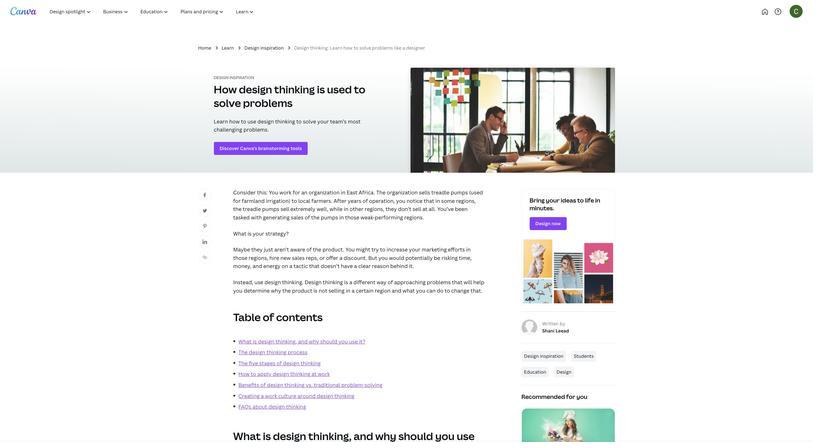 Task type: locate. For each thing, give the bounding box(es) containing it.
and left what
[[392, 288, 401, 295]]

design thinking: learn how to solve problems like a designer
[[294, 45, 425, 51]]

0 horizontal spatial sell
[[281, 206, 289, 213]]

1 vertical spatial solve
[[214, 96, 241, 110]]

problems left like
[[372, 45, 393, 51]]

0 horizontal spatial they
[[251, 247, 263, 254]]

pumps down while
[[321, 214, 338, 221]]

0 vertical spatial use
[[248, 118, 256, 125]]

what
[[233, 230, 246, 238], [238, 339, 252, 346]]

0 vertical spatial you
[[269, 189, 278, 197]]

0 vertical spatial at
[[423, 206, 428, 213]]

1 vertical spatial how
[[229, 118, 240, 125]]

0 horizontal spatial solve
[[214, 96, 241, 110]]

a right like
[[403, 45, 405, 51]]

why left the should
[[309, 339, 319, 346]]

2 vertical spatial solve
[[303, 118, 316, 125]]

thinking
[[274, 83, 315, 97], [275, 118, 295, 125], [323, 279, 343, 286], [267, 349, 287, 357], [301, 360, 321, 367], [290, 371, 310, 378], [285, 382, 305, 389], [335, 393, 355, 400], [286, 404, 306, 411]]

0 vertical spatial inspiration
[[260, 45, 284, 51]]

1 vertical spatial the
[[238, 349, 248, 357]]

pumps up generating on the left of the page
[[262, 206, 279, 213]]

1 vertical spatial those
[[233, 255, 247, 262]]

is inside design inspiration how design thinking is used to solve problems
[[317, 83, 325, 97]]

sells
[[419, 189, 430, 197]]

bring your ideas to life in minutes. link
[[522, 189, 615, 304]]

0 vertical spatial how
[[344, 45, 353, 51]]

design up not
[[305, 279, 322, 286]]

and
[[253, 263, 262, 270], [392, 288, 401, 295], [298, 339, 308, 346]]

those down maybe
[[233, 255, 247, 262]]

it?
[[359, 339, 365, 346]]

design thinking image
[[411, 68, 615, 183]]

1 horizontal spatial sell
[[413, 206, 421, 213]]

is up "selling"
[[344, 279, 348, 286]]

why right determine
[[271, 288, 281, 295]]

it.
[[409, 263, 414, 270]]

that inside consider this: you work for an organization in east africa. the organization sells treadle pumps (used for farmland irrigation) to local farmers. after years of operation, you notice that in some regions, the treadle pumps sell extremely well, while in other regions, they don't sell at all. you've been tasked with generating sales of the pumps in those weak-performing regions.
[[424, 198, 434, 205]]

1 horizontal spatial problems
[[372, 45, 393, 51]]

sales
[[291, 214, 304, 221], [292, 255, 305, 262]]

the
[[233, 206, 242, 213], [311, 214, 320, 221], [313, 247, 321, 254], [282, 288, 291, 295]]

and up process
[[298, 339, 308, 346]]

2 horizontal spatial regions,
[[456, 198, 476, 205]]

table of contents
[[233, 311, 323, 325]]

0 vertical spatial that
[[424, 198, 434, 205]]

of right way
[[388, 279, 393, 286]]

hire
[[270, 255, 279, 262]]

sell down irrigation)
[[281, 206, 289, 213]]

1 sell from the left
[[281, 206, 289, 213]]

0 vertical spatial those
[[345, 214, 359, 221]]

learn link
[[222, 44, 234, 52]]

1 vertical spatial sales
[[292, 255, 305, 262]]

2 horizontal spatial that
[[452, 279, 463, 286]]

organization up the notice
[[387, 189, 418, 197]]

0 vertical spatial why
[[271, 288, 281, 295]]

1 horizontal spatial pumps
[[321, 214, 338, 221]]

2 horizontal spatial inspiration
[[540, 354, 564, 360]]

apply
[[257, 371, 272, 378]]

1 horizontal spatial those
[[345, 214, 359, 221]]

challenging
[[214, 126, 242, 134]]

1 horizontal spatial at
[[423, 206, 428, 213]]

0 vertical spatial pumps
[[451, 189, 468, 197]]

reps,
[[306, 255, 318, 262]]

for left an
[[293, 189, 300, 197]]

1 horizontal spatial that
[[424, 198, 434, 205]]

design down learn link
[[214, 75, 229, 80]]

bring your ideas to life in minutes.
[[530, 197, 600, 212]]

after
[[334, 198, 347, 205]]

how
[[344, 45, 353, 51], [229, 118, 240, 125]]

0 horizontal spatial why
[[271, 288, 281, 295]]

learn right thinking: on the left of the page
[[330, 45, 342, 51]]

2 vertical spatial the
[[238, 360, 248, 367]]

solve inside learn how to use design thinking to solve your team's most challenging problems.
[[303, 118, 316, 125]]

the down thinking.
[[282, 288, 291, 295]]

contents
[[276, 311, 323, 325]]

africa.
[[359, 189, 375, 197]]

use up problems.
[[248, 118, 256, 125]]

you inside consider this: you work for an organization in east africa. the organization sells treadle pumps (used for farmland irrigation) to local farmers. after years of operation, you notice that in some regions, the treadle pumps sell extremely well, while in other regions, they don't sell at all. you've been tasked with generating sales of the pumps in those weak-performing regions.
[[269, 189, 278, 197]]

learn for learn how to use design thinking to solve your team's most challenging problems.
[[214, 118, 228, 125]]

students link
[[571, 352, 597, 362]]

sales inside maybe they just aren't aware of the product. you might try to increase your marketing efforts in those regions, hire new sales reps, or offer a discount. but you would potentially be risking time, money, and energy on a tactic that doesn't have a clear reason behind it.
[[292, 255, 305, 262]]

2 horizontal spatial work
[[318, 371, 330, 378]]

1 vertical spatial pumps
[[262, 206, 279, 213]]

sales down extremely on the left top of page
[[291, 214, 304, 221]]

life
[[585, 197, 594, 205]]

1 horizontal spatial you
[[346, 247, 355, 254]]

is left "used"
[[317, 83, 325, 97]]

thinking.
[[282, 279, 304, 286]]

1 horizontal spatial they
[[386, 206, 397, 213]]

and left 'energy'
[[253, 263, 262, 270]]

regions, up weak-
[[365, 206, 384, 213]]

2 sell from the left
[[413, 206, 421, 213]]

money,
[[233, 263, 251, 270]]

they up the performing
[[386, 206, 397, 213]]

in up all.
[[436, 198, 440, 205]]

of inside the "instead, use design thinking. design thinking is a different way of approaching problems that will help you determine why the product is not selling in a certain region and what you can do to change that."
[[388, 279, 393, 286]]

organization up farmers.
[[309, 189, 340, 197]]

design up education
[[524, 354, 539, 360]]

a up about
[[261, 393, 264, 400]]

1 vertical spatial and
[[392, 288, 401, 295]]

maybe
[[233, 247, 250, 254]]

design inside the "instead, use design thinking. design thinking is a different way of approaching problems that will help you determine why the product is not selling in a certain region and what you can do to change that."
[[265, 279, 281, 286]]

0 horizontal spatial inspiration
[[229, 75, 254, 80]]

on
[[282, 263, 288, 270]]

pumps up some
[[451, 189, 468, 197]]

of right table
[[263, 311, 274, 325]]

your inside learn how to use design thinking to solve your team's most challenging problems.
[[317, 118, 329, 125]]

2 vertical spatial design inspiration link
[[522, 352, 566, 362]]

you up the discount.
[[346, 247, 355, 254]]

1 vertical spatial what
[[238, 339, 252, 346]]

but
[[368, 255, 377, 262]]

2 vertical spatial that
[[452, 279, 463, 286]]

treadle down farmland
[[243, 206, 261, 213]]

2 vertical spatial regions,
[[249, 255, 268, 262]]

2 horizontal spatial for
[[566, 393, 575, 401]]

irrigation)
[[266, 198, 290, 205]]

your up potentially
[[409, 247, 421, 254]]

your inside bring your ideas to life in minutes.
[[546, 197, 560, 205]]

those inside maybe they just aren't aware of the product. you might try to increase your marketing efforts in those regions, hire new sales reps, or offer a discount. but you would potentially be risking time, money, and energy on a tactic that doesn't have a clear reason behind it.
[[233, 255, 247, 262]]

learn up challenging
[[214, 118, 228, 125]]

learn inside learn how to use design thinking to solve your team's most challenging problems.
[[214, 118, 228, 125]]

work up traditional
[[318, 371, 330, 378]]

benefits
[[238, 382, 259, 389]]

0 vertical spatial they
[[386, 206, 397, 213]]

your left team's
[[317, 118, 329, 125]]

solving
[[365, 382, 382, 389]]

faqs about design thinking
[[238, 404, 306, 411]]

0 horizontal spatial design inspiration
[[244, 45, 284, 51]]

at
[[423, 206, 428, 213], [312, 371, 317, 378]]

0 horizontal spatial those
[[233, 255, 247, 262]]

design inspiration link
[[244, 44, 284, 52], [214, 75, 254, 80], [522, 352, 566, 362]]

problems up do
[[427, 279, 451, 286]]

farmland
[[242, 198, 265, 205]]

0 horizontal spatial for
[[233, 198, 241, 205]]

that.
[[471, 288, 483, 295]]

2 horizontal spatial and
[[392, 288, 401, 295]]

1 horizontal spatial organization
[[387, 189, 418, 197]]

in down while
[[339, 214, 344, 221]]

1 vertical spatial at
[[312, 371, 317, 378]]

reason
[[372, 263, 389, 270]]

of up reps,
[[307, 247, 312, 254]]

time,
[[459, 255, 472, 262]]

for
[[293, 189, 300, 197], [233, 198, 241, 205], [566, 393, 575, 401]]

extremely
[[291, 206, 316, 213]]

in up the after at top
[[341, 189, 346, 197]]

that down reps,
[[309, 263, 320, 270]]

organization
[[309, 189, 340, 197], [387, 189, 418, 197]]

of down apply
[[260, 382, 266, 389]]

1 vertical spatial regions,
[[365, 206, 384, 213]]

benefits of design thinking vs. traditional problem-solving link
[[238, 382, 382, 389]]

is down the with
[[248, 230, 252, 238]]

design inside design inspiration how design thinking is used to solve problems
[[214, 75, 229, 80]]

you up don't
[[396, 198, 406, 205]]

you inside consider this: you work for an organization in east africa. the organization sells treadle pumps (used for farmland irrigation) to local farmers. after years of operation, you notice that in some regions, the treadle pumps sell extremely well, while in other regions, they don't sell at all. you've been tasked with generating sales of the pumps in those weak-performing regions.
[[396, 198, 406, 205]]

that up the change
[[452, 279, 463, 286]]

how up challenging
[[229, 118, 240, 125]]

problems.
[[244, 126, 269, 134]]

0 vertical spatial treadle
[[432, 189, 450, 197]]

to inside consider this: you work for an organization in east africa. the organization sells treadle pumps (used for farmland irrigation) to local farmers. after years of operation, you notice that in some regions, the treadle pumps sell extremely well, while in other regions, they don't sell at all. you've been tasked with generating sales of the pumps in those weak-performing regions.
[[292, 198, 297, 205]]

a right the on at the left bottom of page
[[289, 263, 292, 270]]

1 vertical spatial you
[[346, 247, 355, 254]]

recommended for you
[[522, 393, 588, 401]]

0 vertical spatial work
[[279, 189, 292, 197]]

1 horizontal spatial for
[[293, 189, 300, 197]]

of right stages
[[277, 360, 282, 367]]

use
[[248, 118, 256, 125], [255, 279, 263, 286], [349, 339, 358, 346]]

use up determine
[[255, 279, 263, 286]]

can
[[427, 288, 436, 295]]

0 vertical spatial problems
[[372, 45, 393, 51]]

creating a work culture around design thinking link
[[238, 393, 355, 400]]

in right life
[[595, 197, 600, 205]]

instead,
[[233, 279, 253, 286]]

2 vertical spatial work
[[265, 393, 277, 400]]

1 horizontal spatial design inspiration
[[524, 354, 564, 360]]

inspiration
[[260, 45, 284, 51], [229, 75, 254, 80], [540, 354, 564, 360]]

a down the discount.
[[354, 263, 357, 270]]

0 horizontal spatial problems
[[243, 96, 293, 110]]

well,
[[317, 206, 328, 213]]

1 vertical spatial how
[[238, 371, 250, 378]]

might
[[356, 247, 370, 254]]

your right bring
[[546, 197, 560, 205]]

how right thinking: on the left of the page
[[344, 45, 353, 51]]

0 horizontal spatial regions,
[[249, 255, 268, 262]]

thinking inside the "instead, use design thinking. design thinking is a different way of approaching problems that will help you determine why the product is not selling in a certain region and what you can do to change that."
[[323, 279, 343, 286]]

the up or
[[313, 247, 321, 254]]

0 vertical spatial what
[[233, 230, 246, 238]]

0 horizontal spatial treadle
[[243, 206, 261, 213]]

2 vertical spatial use
[[349, 339, 358, 346]]

the down the well,
[[311, 214, 320, 221]]

1 vertical spatial why
[[309, 339, 319, 346]]

will
[[464, 279, 472, 286]]

potentially
[[406, 255, 433, 262]]

of down africa.
[[363, 198, 368, 205]]

0 vertical spatial sales
[[291, 214, 304, 221]]

they left just
[[251, 247, 263, 254]]

what up five
[[238, 339, 252, 346]]

that
[[424, 198, 434, 205], [309, 263, 320, 270], [452, 279, 463, 286]]

in right "selling"
[[346, 288, 350, 295]]

regions, up been
[[456, 198, 476, 205]]

1 horizontal spatial solve
[[303, 118, 316, 125]]

an
[[301, 189, 308, 197]]

your down the with
[[253, 230, 264, 238]]

1 vertical spatial that
[[309, 263, 320, 270]]

in
[[341, 189, 346, 197], [595, 197, 600, 205], [436, 198, 440, 205], [344, 206, 349, 213], [339, 214, 344, 221], [466, 247, 471, 254], [346, 288, 350, 295]]

work up faqs about design thinking link
[[265, 393, 277, 400]]

table
[[233, 311, 261, 325]]

at up "benefits of design thinking vs. traditional problem-solving" link at the bottom left of page
[[312, 371, 317, 378]]

of
[[363, 198, 368, 205], [305, 214, 310, 221], [307, 247, 312, 254], [388, 279, 393, 286], [263, 311, 274, 325], [277, 360, 282, 367], [260, 382, 266, 389]]

at left all.
[[423, 206, 428, 213]]

regions,
[[456, 198, 476, 205], [365, 206, 384, 213], [249, 255, 268, 262]]

problem-
[[341, 382, 365, 389]]

a left the certain
[[352, 288, 355, 295]]

just
[[264, 247, 273, 254]]

work inside consider this: you work for an organization in east africa. the organization sells treadle pumps (used for farmland irrigation) to local farmers. after years of operation, you notice that in some regions, the treadle pumps sell extremely well, while in other regions, they don't sell at all. you've been tasked with generating sales of the pumps in those weak-performing regions.
[[279, 189, 292, 197]]

those down other
[[345, 214, 359, 221]]

learn right home
[[222, 45, 234, 51]]

offer
[[326, 255, 338, 262]]

in right while
[[344, 206, 349, 213]]

maybe they just aren't aware of the product. you might try to increase your marketing efforts in those regions, hire new sales reps, or offer a discount. but you would potentially be risking time, money, and energy on a tactic that doesn't have a clear reason behind it.
[[233, 247, 472, 270]]

you up reason
[[379, 255, 388, 262]]

help
[[473, 279, 484, 286]]

design right learn link
[[244, 45, 259, 51]]

you
[[396, 198, 406, 205], [379, 255, 388, 262], [233, 288, 243, 295], [416, 288, 425, 295], [339, 339, 348, 346], [577, 393, 588, 401]]

sell down the notice
[[413, 206, 421, 213]]

that up all.
[[424, 198, 434, 205]]

you up kira hug image
[[577, 393, 588, 401]]

2 horizontal spatial pumps
[[451, 189, 468, 197]]

in up time,
[[466, 247, 471, 254]]

what down tasked at the left
[[233, 230, 246, 238]]

use inside learn how to use design thinking to solve your team's most challenging problems.
[[248, 118, 256, 125]]

0 horizontal spatial and
[[253, 263, 262, 270]]

0 horizontal spatial organization
[[309, 189, 340, 197]]

1 vertical spatial they
[[251, 247, 263, 254]]

1 vertical spatial inspiration
[[229, 75, 254, 80]]

energy
[[263, 263, 281, 270]]

thinking,
[[276, 339, 297, 346]]

1 vertical spatial for
[[233, 198, 241, 205]]

why
[[271, 288, 281, 295], [309, 339, 319, 346]]

they
[[386, 206, 397, 213], [251, 247, 263, 254]]

for down design link
[[566, 393, 575, 401]]

1 horizontal spatial and
[[298, 339, 308, 346]]

is
[[317, 83, 325, 97], [248, 230, 252, 238], [344, 279, 348, 286], [314, 288, 318, 295], [253, 339, 257, 346]]

pumps
[[451, 189, 468, 197], [262, 206, 279, 213], [321, 214, 338, 221]]

the
[[376, 189, 386, 197], [238, 349, 248, 357], [238, 360, 248, 367]]

for down consider
[[233, 198, 241, 205]]

0 horizontal spatial you
[[269, 189, 278, 197]]

problems up problems.
[[243, 96, 293, 110]]

2 horizontal spatial problems
[[427, 279, 451, 286]]

2 vertical spatial problems
[[427, 279, 451, 286]]

work
[[279, 189, 292, 197], [318, 371, 330, 378], [265, 393, 277, 400]]

you up irrigation)
[[269, 189, 278, 197]]

0 vertical spatial the
[[376, 189, 386, 197]]

design inside design inspiration how design thinking is used to solve problems
[[239, 83, 272, 97]]

2 vertical spatial and
[[298, 339, 308, 346]]

a right offer
[[340, 255, 343, 262]]

use left it?
[[349, 339, 358, 346]]

approaching
[[394, 279, 426, 286]]

1 vertical spatial use
[[255, 279, 263, 286]]

regions, down just
[[249, 255, 268, 262]]

is left not
[[314, 288, 318, 295]]

2 horizontal spatial solve
[[360, 45, 371, 51]]

inspiration inside design inspiration how design thinking is used to solve problems
[[229, 75, 254, 80]]

sales down aware
[[292, 255, 305, 262]]

0 horizontal spatial how
[[229, 118, 240, 125]]

and inside maybe they just aren't aware of the product. you might try to increase your marketing efforts in those regions, hire new sales reps, or offer a discount. but you would potentially be risking time, money, and energy on a tactic that doesn't have a clear reason behind it.
[[253, 263, 262, 270]]

treadle up some
[[432, 189, 450, 197]]

doesn't
[[321, 263, 340, 270]]

solve
[[360, 45, 371, 51], [214, 96, 241, 110], [303, 118, 316, 125]]

to inside maybe they just aren't aware of the product. you might try to increase your marketing efforts in those regions, hire new sales reps, or offer a discount. but you would potentially be risking time, money, and energy on a tactic that doesn't have a clear reason behind it.
[[380, 247, 386, 254]]

0 vertical spatial and
[[253, 263, 262, 270]]

the for the design thinking process
[[238, 349, 248, 357]]

operation,
[[369, 198, 395, 205]]

work up irrigation)
[[279, 189, 292, 197]]

0 horizontal spatial pumps
[[262, 206, 279, 213]]

marketing
[[422, 247, 447, 254]]

0 horizontal spatial how
[[214, 83, 237, 97]]



Task type: describe. For each thing, give the bounding box(es) containing it.
instead, use design thinking. design thinking is a different way of approaching problems that will help you determine why the product is not selling in a certain region and what you can do to change that.
[[233, 279, 484, 295]]

0 vertical spatial design inspiration link
[[244, 44, 284, 52]]

problems inside the "instead, use design thinking. design thinking is a different way of approaching problems that will help you determine why the product is not selling in a certain region and what you can do to change that."
[[427, 279, 451, 286]]

1 horizontal spatial how
[[344, 45, 353, 51]]

design down students link
[[557, 369, 572, 376]]

learn for learn
[[222, 45, 234, 51]]

2 organization from the left
[[387, 189, 418, 197]]

top level navigation element
[[44, 5, 282, 18]]

home link
[[198, 44, 211, 52]]

behind
[[390, 263, 408, 270]]

east
[[347, 189, 358, 197]]

strategy?
[[266, 230, 289, 238]]

0 horizontal spatial work
[[265, 393, 277, 400]]

to inside the "instead, use design thinking. design thinking is a different way of approaching problems that will help you determine why the product is not selling in a certain region and what you can do to change that."
[[445, 288, 450, 295]]

written
[[542, 321, 559, 327]]

recommended
[[522, 393, 565, 401]]

do
[[437, 288, 444, 295]]

problems inside design inspiration how design thinking is used to solve problems
[[243, 96, 293, 110]]

increase
[[387, 247, 408, 254]]

faqs
[[238, 404, 251, 411]]

you've
[[437, 206, 454, 213]]

1 vertical spatial design inspiration
[[524, 354, 564, 360]]

consider this: you work for an organization in east africa. the organization sells treadle pumps (used for farmland irrigation) to local farmers. after years of operation, you notice that in some regions, the treadle pumps sell extremely well, while in other regions, they don't sell at all. you've been tasked with generating sales of the pumps in those weak-performing regions.
[[233, 189, 483, 221]]

1 horizontal spatial why
[[309, 339, 319, 346]]

2 vertical spatial for
[[566, 393, 575, 401]]

of inside maybe they just aren't aware of the product. you might try to increase your marketing efforts in those regions, hire new sales reps, or offer a discount. but you would potentially be risking time, money, and energy on a tactic that doesn't have a clear reason behind it.
[[307, 247, 312, 254]]

been
[[455, 206, 468, 213]]

most
[[348, 118, 361, 125]]

while
[[330, 206, 343, 213]]

discount.
[[344, 255, 367, 262]]

to inside bring your ideas to life in minutes.
[[578, 197, 584, 205]]

home
[[198, 45, 211, 51]]

shani
[[542, 328, 555, 334]]

1 horizontal spatial treadle
[[432, 189, 450, 197]]

in inside the "instead, use design thinking. design thinking is a different way of approaching problems that will help you determine why the product is not selling in a certain region and what you can do to change that."
[[346, 288, 350, 295]]

you inside maybe they just aren't aware of the product. you might try to increase your marketing efforts in those regions, hire new sales reps, or offer a discount. but you would potentially be risking time, money, and energy on a tactic that doesn't have a clear reason behind it.
[[346, 247, 355, 254]]

this:
[[257, 189, 268, 197]]

what is design thinking, and why should you use it? link
[[238, 339, 365, 346]]

change
[[451, 288, 469, 295]]

thinking inside learn how to use design thinking to solve your team's most challenging problems.
[[275, 118, 295, 125]]

you inside maybe they just aren't aware of the product. you might try to increase your marketing efforts in those regions, hire new sales reps, or offer a discount. but you would potentially be risking time, money, and energy on a tactic that doesn't have a clear reason behind it.
[[379, 255, 388, 262]]

creating
[[238, 393, 260, 400]]

weak-
[[361, 214, 375, 221]]

local
[[298, 198, 310, 205]]

product.
[[323, 247, 344, 254]]

like
[[394, 45, 402, 51]]

1 horizontal spatial regions,
[[365, 206, 384, 213]]

the five stages  of design thinking link
[[238, 360, 321, 367]]

other
[[350, 206, 364, 213]]

five
[[249, 360, 258, 367]]

you left can
[[416, 288, 425, 295]]

product
[[292, 288, 312, 295]]

0 vertical spatial for
[[293, 189, 300, 197]]

traditional
[[314, 382, 340, 389]]

education link
[[522, 367, 549, 378]]

use inside the "instead, use design thinking. design thinking is a different way of approaching problems that will help you determine why the product is not selling in a certain region and what you can do to change that."
[[255, 279, 263, 286]]

culture
[[278, 393, 296, 400]]

0 vertical spatial design inspiration
[[244, 45, 284, 51]]

selling
[[329, 288, 345, 295]]

you down instead, at the left
[[233, 288, 243, 295]]

kira hug image
[[522, 410, 615, 443]]

the for the five stages  of design thinking
[[238, 360, 248, 367]]

risking
[[442, 255, 458, 262]]

0 vertical spatial solve
[[360, 45, 371, 51]]

all.
[[429, 206, 436, 213]]

team's
[[330, 118, 347, 125]]

0 horizontal spatial at
[[312, 371, 317, 378]]

(used
[[469, 189, 483, 197]]

designer
[[406, 45, 425, 51]]

what is design thinking, and why should you use it?
[[238, 339, 365, 346]]

written by shani leead
[[542, 321, 569, 334]]

1 horizontal spatial how
[[238, 371, 250, 378]]

performing
[[375, 214, 403, 221]]

design inside learn how to use design thinking to solve your team's most challenging problems.
[[258, 118, 274, 125]]

1 vertical spatial treadle
[[243, 206, 261, 213]]

the inside maybe they just aren't aware of the product. you might try to increase your marketing efforts in those regions, hire new sales reps, or offer a discount. but you would potentially be risking time, money, and energy on a tactic that doesn't have a clear reason behind it.
[[313, 247, 321, 254]]

benefits of design thinking vs. traditional problem-solving
[[238, 382, 382, 389]]

the up tasked at the left
[[233, 206, 242, 213]]

those inside consider this: you work for an organization in east africa. the organization sells treadle pumps (used for farmland irrigation) to local farmers. after years of operation, you notice that in some regions, the treadle pumps sell extremely well, while in other regions, they don't sell at all. you've been tasked with generating sales of the pumps in those weak-performing regions.
[[345, 214, 359, 221]]

regions.
[[404, 214, 424, 221]]

the inside the "instead, use design thinking. design thinking is a different way of approaching problems that will help you determine why the product is not selling in a certain region and what you can do to change that."
[[282, 288, 291, 295]]

learn how to use design thinking to solve your team's most challenging problems.
[[214, 118, 361, 134]]

that inside the "instead, use design thinking. design thinking is a different way of approaching problems that will help you determine why the product is not selling in a certain region and what you can do to change that."
[[452, 279, 463, 286]]

try
[[372, 247, 379, 254]]

process
[[288, 349, 308, 357]]

design left thinking: on the left of the page
[[294, 45, 309, 51]]

in inside maybe they just aren't aware of the product. you might try to increase your marketing efforts in those regions, hire new sales reps, or offer a discount. but you would potentially be risking time, money, and energy on a tactic that doesn't have a clear reason behind it.
[[466, 247, 471, 254]]

thinking inside design inspiration how design thinking is used to solve problems
[[274, 83, 315, 97]]

to inside design inspiration how design thinking is used to solve problems
[[354, 83, 365, 97]]

minutes.
[[530, 204, 554, 212]]

what for what is your strategy?
[[233, 230, 246, 238]]

clear
[[358, 263, 371, 270]]

bring
[[530, 197, 545, 205]]

regions, inside maybe they just aren't aware of the product. you might try to increase your marketing efforts in those regions, hire new sales reps, or offer a discount. but you would potentially be risking time, money, and energy on a tactic that doesn't have a clear reason behind it.
[[249, 255, 268, 262]]

2 vertical spatial inspiration
[[540, 354, 564, 360]]

should
[[320, 339, 337, 346]]

students
[[574, 354, 594, 360]]

don't
[[398, 206, 411, 213]]

2 vertical spatial pumps
[[321, 214, 338, 221]]

why inside the "instead, use design thinking. design thinking is a different way of approaching problems that will help you determine why the product is not selling in a certain region and what you can do to change that."
[[271, 288, 281, 295]]

tactic
[[294, 263, 308, 270]]

design inside the "instead, use design thinking. design thinking is a different way of approaching problems that will help you determine why the product is not selling in a certain region and what you can do to change that."
[[305, 279, 322, 286]]

sales inside consider this: you work for an organization in east africa. the organization sells treadle pumps (used for farmland irrigation) to local farmers. after years of operation, you notice that in some regions, the treadle pumps sell extremely well, while in other regions, they don't sell at all. you've been tasked with generating sales of the pumps in those weak-performing regions.
[[291, 214, 304, 221]]

aware
[[290, 247, 305, 254]]

by
[[560, 321, 565, 327]]

they inside maybe they just aren't aware of the product. you might try to increase your marketing efforts in those regions, hire new sales reps, or offer a discount. but you would potentially be risking time, money, and energy on a tactic that doesn't have a clear reason behind it.
[[251, 247, 263, 254]]

the inside consider this: you work for an organization in east africa. the organization sells treadle pumps (used for farmland irrigation) to local farmers. after years of operation, you notice that in some regions, the treadle pumps sell extremely well, while in other regions, they don't sell at all. you've been tasked with generating sales of the pumps in those weak-performing regions.
[[376, 189, 386, 197]]

how inside design inspiration how design thinking is used to solve problems
[[214, 83, 237, 97]]

of down extremely on the left top of page
[[305, 214, 310, 221]]

is up the design thinking process link
[[253, 339, 257, 346]]

shani leead link
[[542, 328, 569, 335]]

at inside consider this: you work for an organization in east africa. the organization sells treadle pumps (used for farmland irrigation) to local farmers. after years of operation, you notice that in some regions, the treadle pumps sell extremely well, while in other regions, they don't sell at all. you've been tasked with generating sales of the pumps in those weak-performing regions.
[[423, 206, 428, 213]]

the design thinking process link
[[238, 349, 308, 357]]

certain
[[356, 288, 374, 295]]

that inside maybe they just aren't aware of the product. you might try to increase your marketing efforts in those regions, hire new sales reps, or offer a discount. but you would potentially be risking time, money, and energy on a tactic that doesn't have a clear reason behind it.
[[309, 263, 320, 270]]

solve inside design inspiration how design thinking is used to solve problems
[[214, 96, 241, 110]]

how inside learn how to use design thinking to solve your team's most challenging problems.
[[229, 118, 240, 125]]

vs.
[[306, 382, 313, 389]]

a left different
[[349, 279, 352, 286]]

ideas
[[561, 197, 576, 205]]

and inside the "instead, use design thinking. design thinking is a different way of approaching problems that will help you determine why the product is not selling in a certain region and what you can do to change that."
[[392, 288, 401, 295]]

they inside consider this: you work for an organization in east africa. the organization sells treadle pumps (used for farmland irrigation) to local farmers. after years of operation, you notice that in some regions, the treadle pumps sell extremely well, while in other regions, they don't sell at all. you've been tasked with generating sales of the pumps in those weak-performing regions.
[[386, 206, 397, 213]]

1 organization from the left
[[309, 189, 340, 197]]

you right the should
[[339, 339, 348, 346]]

what is your strategy?
[[233, 230, 289, 238]]

leead
[[556, 328, 569, 334]]

design inspiration how design thinking is used to solve problems
[[214, 75, 365, 110]]

farmers.
[[312, 198, 332, 205]]

what for what is design thinking, and why should you use it?
[[238, 339, 252, 346]]

efforts
[[448, 247, 465, 254]]

generating
[[263, 214, 290, 221]]

1 vertical spatial design inspiration link
[[214, 75, 254, 80]]

with
[[251, 214, 262, 221]]

your inside maybe they just aren't aware of the product. you might try to increase your marketing efforts in those regions, hire new sales reps, or offer a discount. but you would potentially be risking time, money, and energy on a tactic that doesn't have a clear reason behind it.
[[409, 247, 421, 254]]

determine
[[244, 288, 270, 295]]

1 horizontal spatial inspiration
[[260, 45, 284, 51]]

1 vertical spatial work
[[318, 371, 330, 378]]

in inside bring your ideas to life in minutes.
[[595, 197, 600, 205]]

how to apply design thinking at work
[[238, 371, 330, 378]]



Task type: vqa. For each thing, say whether or not it's contained in the screenshot.
Search search box
no



